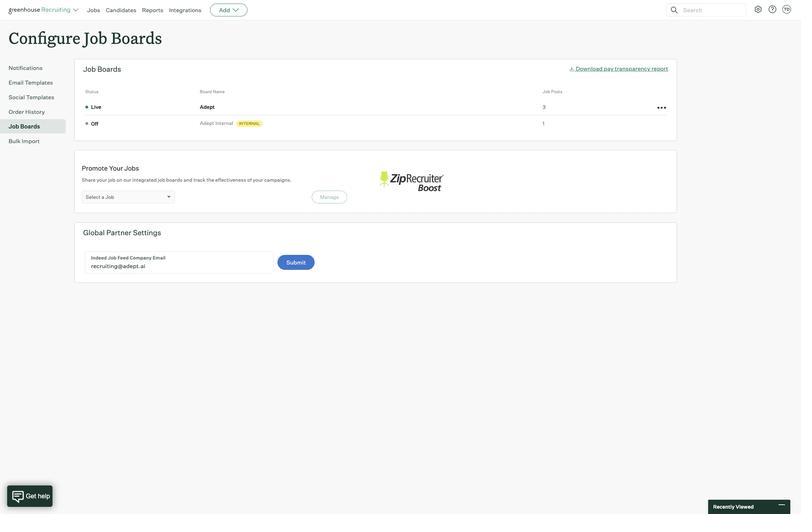 Task type: locate. For each thing, give the bounding box(es) containing it.
boards down candidates link
[[111, 27, 162, 48]]

name
[[213, 89, 225, 94]]

internal down adept link
[[215, 120, 233, 126]]

live
[[91, 104, 101, 110]]

1
[[543, 120, 545, 126]]

1 vertical spatial templates
[[26, 94, 54, 101]]

add
[[219, 6, 230, 14]]

2 job from the left
[[158, 177, 165, 183]]

bulk import
[[9, 138, 40, 145]]

1 adept from the top
[[200, 104, 215, 110]]

greenhouse recruiting image
[[9, 6, 73, 14]]

off
[[91, 121, 98, 127]]

jobs up our
[[124, 164, 139, 172]]

order history link
[[9, 108, 63, 116]]

submit
[[287, 259, 306, 266]]

global partner settings
[[83, 228, 161, 237]]

Search text field
[[682, 5, 740, 15]]

history
[[25, 108, 45, 115]]

internal
[[215, 120, 233, 126], [239, 121, 260, 126]]

order history
[[9, 108, 45, 115]]

0 horizontal spatial job
[[108, 177, 115, 183]]

1 horizontal spatial your
[[253, 177, 263, 183]]

boards
[[166, 177, 183, 183]]

job boards up the status
[[83, 65, 121, 74]]

0 horizontal spatial job boards
[[9, 123, 40, 130]]

bulk
[[9, 138, 20, 145]]

0 vertical spatial adept
[[200, 104, 215, 110]]

adept down adept link
[[200, 120, 214, 126]]

on
[[117, 177, 122, 183]]

0 vertical spatial templates
[[25, 79, 53, 86]]

jobs
[[87, 6, 100, 14], [124, 164, 139, 172]]

the
[[207, 177, 214, 183]]

job boards
[[83, 65, 121, 74], [9, 123, 40, 130]]

0 vertical spatial jobs
[[87, 6, 100, 14]]

promote your jobs
[[82, 164, 139, 172]]

1 horizontal spatial jobs
[[124, 164, 139, 172]]

1 horizontal spatial job boards
[[83, 65, 121, 74]]

1 link
[[543, 120, 545, 126]]

job left the posts
[[543, 89, 550, 94]]

integrated
[[132, 177, 157, 183]]

share your job on our integrated job boards and track the effectiveness of your campaigns.
[[82, 177, 292, 183]]

social
[[9, 94, 25, 101]]

1 vertical spatial adept
[[200, 120, 214, 126]]

1 horizontal spatial job
[[158, 177, 165, 183]]

job
[[108, 177, 115, 183], [158, 177, 165, 183]]

select a job
[[86, 194, 114, 200]]

adept for adept
[[200, 104, 215, 110]]

3
[[543, 104, 546, 110]]

jobs link
[[87, 6, 100, 14]]

your
[[109, 164, 123, 172]]

your right of
[[253, 177, 263, 183]]

internal right adept internal link on the left top
[[239, 121, 260, 126]]

boards up the status
[[97, 65, 121, 74]]

social templates
[[9, 94, 54, 101]]

board
[[200, 89, 212, 94]]

boards
[[111, 27, 162, 48], [97, 65, 121, 74], [20, 123, 40, 130]]

1 vertical spatial jobs
[[124, 164, 139, 172]]

notifications link
[[9, 64, 63, 72]]

0 horizontal spatial your
[[97, 177, 107, 183]]

zip recruiter image
[[376, 168, 447, 196]]

job left on
[[108, 177, 115, 183]]

templates for social templates
[[26, 94, 54, 101]]

jobs left candidates link
[[87, 6, 100, 14]]

2 your from the left
[[253, 177, 263, 183]]

integrations link
[[169, 6, 202, 14]]

a
[[102, 194, 104, 200]]

boards up import
[[20, 123, 40, 130]]

job boards up bulk import
[[9, 123, 40, 130]]

templates up social templates link
[[25, 79, 53, 86]]

2 adept from the top
[[200, 120, 214, 126]]

pay
[[604, 65, 614, 72]]

0 horizontal spatial jobs
[[87, 6, 100, 14]]

adept
[[200, 104, 215, 110], [200, 120, 214, 126]]

job up the bulk
[[9, 123, 19, 130]]

adept down 'board' at left top
[[200, 104, 215, 110]]

job
[[84, 27, 107, 48], [83, 65, 96, 74], [543, 89, 550, 94], [9, 123, 19, 130], [105, 194, 114, 200]]

global
[[83, 228, 105, 237]]

bulk import link
[[9, 137, 63, 145]]

your right share
[[97, 177, 107, 183]]

templates
[[25, 79, 53, 86], [26, 94, 54, 101]]

submit button
[[278, 255, 315, 270]]

candidates link
[[106, 6, 136, 14]]

download pay transparency report
[[576, 65, 668, 72]]

job left boards
[[158, 177, 165, 183]]

select
[[86, 194, 100, 200]]

2 vertical spatial boards
[[20, 123, 40, 130]]

templates down email templates link
[[26, 94, 54, 101]]

job boards link
[[9, 122, 63, 131]]

your
[[97, 177, 107, 183], [253, 177, 263, 183]]

campaigns.
[[264, 177, 292, 183]]



Task type: vqa. For each thing, say whether or not it's contained in the screenshot.
ADEPT
yes



Task type: describe. For each thing, give the bounding box(es) containing it.
transparency
[[615, 65, 651, 72]]

recently
[[713, 504, 735, 510]]

reports
[[142, 6, 163, 14]]

of
[[247, 177, 252, 183]]

templates for email templates
[[25, 79, 53, 86]]

0 horizontal spatial internal
[[215, 120, 233, 126]]

and
[[184, 177, 192, 183]]

settings
[[133, 228, 161, 237]]

promote
[[82, 164, 108, 172]]

adept link
[[200, 103, 217, 110]]

1 job from the left
[[108, 177, 115, 183]]

Indeed Job Feed Company Email text field
[[85, 252, 273, 273]]

adept internal
[[200, 120, 233, 126]]

reports link
[[142, 6, 163, 14]]

track
[[194, 177, 206, 183]]

viewed
[[736, 504, 754, 510]]

email templates
[[9, 79, 53, 86]]

order
[[9, 108, 24, 115]]

integrations
[[169, 6, 202, 14]]

email
[[9, 79, 24, 86]]

job right a
[[105, 194, 114, 200]]

status
[[85, 89, 98, 94]]

candidates
[[106, 6, 136, 14]]

report
[[652, 65, 668, 72]]

download pay transparency report link
[[569, 65, 668, 72]]

td button
[[783, 5, 791, 14]]

job posts
[[543, 89, 563, 94]]

notifications
[[9, 64, 43, 72]]

0 vertical spatial job boards
[[83, 65, 121, 74]]

1 your from the left
[[97, 177, 107, 183]]

0 vertical spatial boards
[[111, 27, 162, 48]]

our
[[123, 177, 131, 183]]

td
[[784, 7, 790, 12]]

3 link
[[543, 104, 546, 110]]

board name
[[200, 89, 225, 94]]

add button
[[210, 4, 248, 16]]

adept internal link
[[200, 120, 235, 127]]

1 horizontal spatial internal
[[239, 121, 260, 126]]

social templates link
[[9, 93, 63, 102]]

1 vertical spatial job boards
[[9, 123, 40, 130]]

partner
[[106, 228, 131, 237]]

adept for adept internal
[[200, 120, 214, 126]]

job down jobs "link"
[[84, 27, 107, 48]]

email templates link
[[9, 78, 63, 87]]

1 vertical spatial boards
[[97, 65, 121, 74]]

configure job boards
[[9, 27, 162, 48]]

configure
[[9, 27, 80, 48]]

td button
[[781, 4, 793, 15]]

share
[[82, 177, 96, 183]]

recently viewed
[[713, 504, 754, 510]]

configure image
[[754, 5, 763, 14]]

import
[[22, 138, 40, 145]]

effectiveness
[[215, 177, 246, 183]]

job up the status
[[83, 65, 96, 74]]

download
[[576, 65, 603, 72]]

posts
[[551, 89, 563, 94]]



